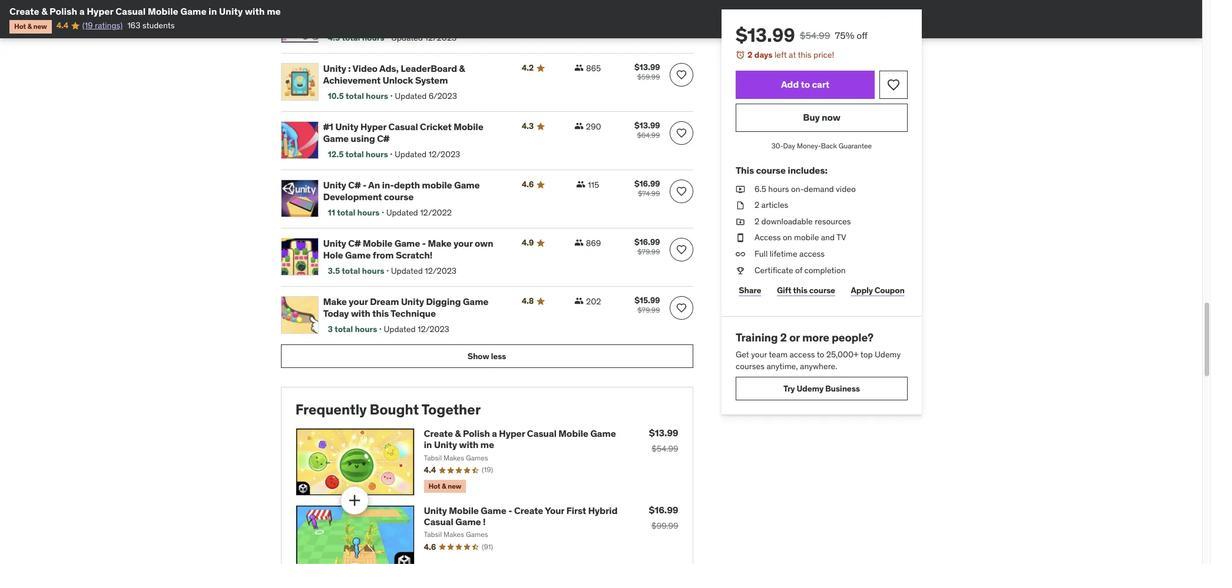 Task type: locate. For each thing, give the bounding box(es) containing it.
$16.99 $99.99
[[649, 504, 679, 531]]

$13.99 for $13.99 $64.99
[[635, 120, 660, 131]]

(91)
[[482, 543, 493, 552]]

4.5 total hours
[[328, 32, 385, 43]]

- down updated 12/2022 on the top of page
[[422, 238, 426, 250]]

updated down "unity c# -  an in-depth mobile game development course"
[[386, 207, 418, 218]]

unity inside "unity c# -  an in-depth mobile game development course"
[[323, 179, 346, 191]]

1 horizontal spatial make
[[428, 238, 452, 250]]

0 vertical spatial wishlist image
[[676, 128, 687, 139]]

create for create & polish a hyper casual mobile game in unity with me
[[9, 5, 39, 17]]

access
[[755, 232, 781, 243]]

wishlist image
[[676, 128, 687, 139], [676, 186, 687, 198], [676, 303, 687, 314]]

xsmall image
[[576, 180, 586, 189], [736, 184, 745, 195], [736, 200, 745, 211], [736, 216, 745, 228], [575, 297, 584, 306]]

share button
[[736, 279, 764, 302]]

202
[[586, 297, 601, 307]]

&
[[41, 5, 47, 17], [27, 22, 32, 31], [459, 63, 465, 75], [455, 428, 461, 440], [442, 482, 446, 491]]

0 vertical spatial to
[[801, 78, 810, 90]]

updated down unlock
[[395, 91, 427, 101]]

course up 6.5
[[756, 165, 786, 176]]

c# right using
[[377, 132, 390, 144]]

xsmall image for 202
[[575, 297, 584, 306]]

try udemy business
[[784, 383, 860, 394]]

me
[[267, 5, 281, 17], [481, 439, 494, 451]]

(19
[[82, 20, 93, 31]]

12/2023 down technique
[[418, 324, 450, 335]]

udemy right try
[[797, 383, 824, 394]]

unity inside "unity mobile game - create your first hybrid casual game ! tabsil makes games"
[[424, 505, 447, 517]]

mobile inside create & polish a hyper casual mobile game in unity with me tabsil makes games
[[559, 428, 589, 440]]

2 vertical spatial create
[[514, 505, 543, 517]]

your inside training 2 or more people? get your team access to 25,000+ top udemy courses anytime, anywhere.
[[751, 349, 767, 360]]

0 vertical spatial c#
[[377, 132, 390, 144]]

$79.99 inside $15.99 $79.99
[[638, 306, 660, 315]]

xsmall image left the full
[[736, 249, 745, 260]]

xsmall image for 865
[[575, 63, 584, 73]]

1 vertical spatial polish
[[463, 428, 490, 440]]

- inside "unity c# -  an in-depth mobile game development course"
[[363, 179, 367, 191]]

1 tabsil from the top
[[424, 453, 442, 462]]

2 horizontal spatial course
[[809, 285, 835, 296]]

updated down #1 unity hyper casual cricket mobile game using c# link
[[395, 149, 427, 160]]

total for hyper
[[346, 149, 364, 160]]

1 vertical spatial make
[[323, 296, 347, 308]]

xsmall image for access on mobile and tv
[[736, 232, 745, 244]]

4.4 left 19 reviews element
[[424, 465, 436, 476]]

mobile up 12/2022
[[422, 179, 452, 191]]

$54.99 inside the $13.99 $54.99
[[652, 444, 679, 454]]

updated for casual
[[395, 149, 427, 160]]

try
[[784, 383, 795, 394]]

$13.99 for $13.99 $59.99
[[635, 62, 660, 73]]

mobile inside "unity mobile game - create your first hybrid casual game ! tabsil makes games"
[[449, 505, 479, 517]]

$54.99 inside $13.99 $54.99 75% off
[[800, 29, 830, 41]]

hyper inside #1 unity hyper casual cricket mobile game using c#
[[361, 121, 387, 133]]

0 horizontal spatial me
[[267, 5, 281, 17]]

make inside make your dream unity digging game today with this technique
[[323, 296, 347, 308]]

1 horizontal spatial me
[[481, 439, 494, 451]]

0 vertical spatial polish
[[50, 5, 77, 17]]

c# inside the unity c# mobile game - make your own hole game from scratch!
[[348, 238, 361, 250]]

1 horizontal spatial your
[[454, 238, 473, 250]]

0 vertical spatial new
[[33, 22, 47, 31]]

1 vertical spatial tabsil
[[424, 530, 442, 539]]

1 vertical spatial hyper
[[361, 121, 387, 133]]

hours for game
[[357, 207, 380, 218]]

games up the (19)
[[466, 453, 488, 462]]

1 vertical spatial 4.6
[[424, 542, 436, 553]]

1 horizontal spatial hot & new
[[429, 482, 462, 491]]

cart
[[812, 78, 830, 90]]

0 horizontal spatial create
[[9, 5, 39, 17]]

a up (19
[[79, 5, 85, 17]]

add to cart
[[781, 78, 830, 90]]

in for create & polish a hyper casual mobile game in unity with me
[[209, 5, 217, 17]]

0 vertical spatial in
[[209, 5, 217, 17]]

3 total hours
[[328, 324, 377, 335]]

updated
[[391, 32, 423, 43], [395, 91, 427, 101], [395, 149, 427, 160], [386, 207, 418, 218], [391, 266, 423, 276], [384, 324, 416, 335]]

resources
[[815, 216, 851, 227]]

2 horizontal spatial with
[[459, 439, 479, 451]]

mobile inside #1 unity hyper casual cricket mobile game using c#
[[454, 121, 484, 133]]

1 vertical spatial me
[[481, 439, 494, 451]]

1 horizontal spatial -
[[422, 238, 426, 250]]

xsmall image for 2 articles
[[736, 200, 745, 211]]

4.6 up 4.9
[[522, 179, 534, 190]]

depth
[[394, 179, 420, 191]]

wishlist image right '$74.99'
[[676, 186, 687, 198]]

show less button
[[281, 345, 693, 369]]

hyper inside create & polish a hyper casual mobile game in unity with me tabsil makes games
[[499, 428, 525, 440]]

gift this course
[[777, 285, 835, 296]]

2 vertical spatial c#
[[348, 238, 361, 250]]

price!
[[814, 50, 834, 60]]

1 horizontal spatial 4.4
[[424, 465, 436, 476]]

$16.99 up $99.99
[[649, 504, 679, 516]]

1 wishlist image from the top
[[676, 128, 687, 139]]

access down or
[[790, 349, 815, 360]]

hours down development
[[357, 207, 380, 218]]

downloadable
[[761, 216, 813, 227]]

unity inside create & polish a hyper casual mobile game in unity with me tabsil makes games
[[434, 439, 457, 451]]

$13.99 $64.99
[[635, 120, 660, 140]]

updated 12/2023 for digging
[[384, 324, 450, 335]]

on
[[783, 232, 792, 243]]

full
[[755, 249, 768, 259]]

udemy right top at right bottom
[[875, 349, 901, 360]]

0 vertical spatial your
[[454, 238, 473, 250]]

1 vertical spatial wishlist image
[[676, 186, 687, 198]]

0 vertical spatial $79.99
[[638, 248, 660, 257]]

your left own
[[454, 238, 473, 250]]

0 vertical spatial hot & new
[[14, 22, 47, 31]]

create for create & polish a hyper casual mobile game in unity with me tabsil makes games
[[424, 428, 453, 440]]

2 makes from the top
[[444, 530, 464, 539]]

less
[[491, 351, 506, 362]]

2 games from the top
[[466, 530, 488, 539]]

4.4 for (19 ratings)
[[56, 20, 69, 31]]

1 vertical spatial $54.99
[[652, 444, 679, 454]]

games inside create & polish a hyper casual mobile game in unity with me tabsil makes games
[[466, 453, 488, 462]]

total down achievement
[[346, 91, 364, 101]]

1 vertical spatial course
[[384, 191, 414, 203]]

1 horizontal spatial in
[[424, 439, 432, 451]]

hours down dream
[[355, 324, 377, 335]]

2 up access
[[755, 216, 759, 227]]

with inside create & polish a hyper casual mobile game in unity with me tabsil makes games
[[459, 439, 479, 451]]

1 vertical spatial $16.99
[[635, 237, 660, 248]]

2 horizontal spatial hyper
[[499, 428, 525, 440]]

total for -
[[337, 207, 356, 218]]

$16.99 for unity c# -  an in-depth mobile game development course
[[635, 179, 660, 189]]

your inside make your dream unity digging game today with this technique
[[349, 296, 368, 308]]

0 vertical spatial mobile
[[422, 179, 452, 191]]

11
[[328, 207, 335, 218]]

in
[[209, 5, 217, 17], [424, 439, 432, 451]]

2 vertical spatial $16.99
[[649, 504, 679, 516]]

0 horizontal spatial in
[[209, 5, 217, 17]]

$16.99 down $64.99
[[635, 179, 660, 189]]

2 horizontal spatial -
[[509, 505, 512, 517]]

xsmall image left 865
[[575, 63, 584, 73]]

wishlist image right $64.99
[[676, 128, 687, 139]]

system
[[415, 74, 448, 86]]

updated 12/2023 down technique
[[384, 324, 450, 335]]

0 vertical spatial tabsil
[[424, 453, 442, 462]]

$54.99 for $13.99 $54.99
[[652, 444, 679, 454]]

course up updated 12/2022 on the top of page
[[384, 191, 414, 203]]

1 vertical spatial in
[[424, 439, 432, 451]]

1 horizontal spatial 4.6
[[522, 179, 534, 190]]

$13.99 $54.99 75% off
[[736, 23, 868, 47]]

865
[[586, 63, 601, 74]]

with inside make your dream unity digging game today with this technique
[[351, 307, 370, 319]]

xsmall image for 290
[[574, 122, 584, 131]]

c# inside "unity c# -  an in-depth mobile game development course"
[[348, 179, 361, 191]]

0 horizontal spatial 4.4
[[56, 20, 69, 31]]

xsmall image left 290
[[574, 122, 584, 131]]

4.6 left the 91 reviews element
[[424, 542, 436, 553]]

a for create & polish a hyper casual mobile game in unity with me
[[79, 5, 85, 17]]

xsmall image for certificate of completion
[[736, 265, 745, 276]]

lifetime
[[770, 249, 797, 259]]

3
[[328, 324, 333, 335]]

wishlist image
[[676, 69, 687, 81], [887, 78, 901, 92], [676, 244, 687, 256]]

total down using
[[346, 149, 364, 160]]

1 vertical spatial makes
[[444, 530, 464, 539]]

access on mobile and tv
[[755, 232, 846, 243]]

0 vertical spatial make
[[428, 238, 452, 250]]

create inside "unity mobile game - create your first hybrid casual game ! tabsil makes games"
[[514, 505, 543, 517]]

12/2023 down cricket
[[429, 149, 460, 160]]

2 $79.99 from the top
[[638, 306, 660, 315]]

apply coupon button
[[848, 279, 908, 302]]

3.5
[[328, 266, 340, 276]]

2 vertical spatial -
[[509, 505, 512, 517]]

0 vertical spatial 4.4
[[56, 20, 69, 31]]

- inside the unity c# mobile game - make your own hole game from scratch!
[[422, 238, 426, 250]]

2 vertical spatial with
[[459, 439, 479, 451]]

1 vertical spatial new
[[448, 482, 462, 491]]

me for create & polish a hyper casual mobile game in unity with me tabsil makes games
[[481, 439, 494, 451]]

access down access on mobile and tv on the right
[[799, 249, 825, 259]]

10.5
[[328, 91, 344, 101]]

0 vertical spatial hot
[[14, 22, 26, 31]]

total right 3.5 in the left of the page
[[342, 266, 360, 276]]

alarm image
[[736, 50, 745, 60]]

0 vertical spatial games
[[466, 453, 488, 462]]

0 vertical spatial with
[[245, 5, 265, 17]]

updated down technique
[[384, 324, 416, 335]]

hyper for create & polish a hyper casual mobile game in unity with me
[[87, 5, 113, 17]]

unity c# mobile game - make your own hole game from scratch! link
[[323, 238, 508, 261]]

hot & new
[[14, 22, 47, 31], [429, 482, 462, 491]]

$79.99 right 202
[[638, 306, 660, 315]]

xsmall image up share
[[736, 265, 745, 276]]

ratings)
[[95, 20, 123, 31]]

create inside create & polish a hyper casual mobile game in unity with me tabsil makes games
[[424, 428, 453, 440]]

your up courses
[[751, 349, 767, 360]]

c# left an
[[348, 179, 361, 191]]

mobile
[[422, 179, 452, 191], [794, 232, 819, 243]]

show
[[468, 351, 489, 362]]

xsmall image left access
[[736, 232, 745, 244]]

#1 unity hyper casual cricket mobile game using c# link
[[323, 121, 508, 144]]

2 vertical spatial your
[[751, 349, 767, 360]]

869
[[586, 238, 601, 249]]

mobile down 2 downloadable resources
[[794, 232, 819, 243]]

from
[[373, 249, 394, 261]]

$15.99 $79.99
[[635, 295, 660, 315]]

add
[[781, 78, 799, 90]]

tabsil inside create & polish a hyper casual mobile game in unity with me tabsil makes games
[[424, 453, 442, 462]]

0 vertical spatial me
[[267, 5, 281, 17]]

xsmall image for 6.5 hours on-demand video
[[736, 184, 745, 195]]

0 vertical spatial $54.99
[[800, 29, 830, 41]]

0 vertical spatial create
[[9, 5, 39, 17]]

1 vertical spatial your
[[349, 296, 368, 308]]

1 vertical spatial games
[[466, 530, 488, 539]]

updated up ads,
[[391, 32, 423, 43]]

0 horizontal spatial hyper
[[87, 5, 113, 17]]

to up anywhere.
[[817, 349, 824, 360]]

30-day money-back guarantee
[[772, 141, 872, 150]]

1 horizontal spatial polish
[[463, 428, 490, 440]]

casual inside create & polish a hyper casual mobile game in unity with me tabsil makes games
[[527, 428, 557, 440]]

2 down 6.5
[[755, 200, 759, 210]]

1 horizontal spatial create
[[424, 428, 453, 440]]

c# right hole
[[348, 238, 361, 250]]

add to cart button
[[736, 70, 875, 99]]

0 horizontal spatial -
[[363, 179, 367, 191]]

makes
[[444, 453, 464, 462], [444, 530, 464, 539]]

casual
[[115, 5, 146, 17], [389, 121, 418, 133], [527, 428, 557, 440], [424, 516, 454, 528]]

0 vertical spatial a
[[79, 5, 85, 17]]

4.2
[[522, 63, 534, 73]]

updated for an
[[386, 207, 418, 218]]

30-
[[772, 141, 783, 150]]

tv
[[837, 232, 846, 243]]

2 horizontal spatial create
[[514, 505, 543, 517]]

total for dream
[[335, 324, 353, 335]]

4.4 left (19
[[56, 20, 69, 31]]

game inside #1 unity hyper casual cricket mobile game using c#
[[323, 132, 349, 144]]

updated 12/2023 down #1 unity hyper casual cricket mobile game using c# link
[[395, 149, 460, 160]]

$54.99 for $13.99 $54.99 75% off
[[800, 29, 830, 41]]

0 horizontal spatial mobile
[[422, 179, 452, 191]]

2 vertical spatial wishlist image
[[676, 303, 687, 314]]

this right gift
[[793, 285, 808, 296]]

includes:
[[788, 165, 828, 176]]

top
[[861, 349, 873, 360]]

hours down from
[[362, 266, 385, 276]]

1 horizontal spatial $54.99
[[800, 29, 830, 41]]

wishlist image for unity c# mobile game - make your own hole game from scratch!
[[676, 244, 687, 256]]

total right 3
[[335, 324, 353, 335]]

make down 12/2022
[[428, 238, 452, 250]]

unity c# mobile game - make your own hole game from scratch!
[[323, 238, 493, 261]]

1 horizontal spatial course
[[756, 165, 786, 176]]

hours down using
[[366, 149, 388, 160]]

1 horizontal spatial mobile
[[794, 232, 819, 243]]

0 horizontal spatial $54.99
[[652, 444, 679, 454]]

tabsil
[[424, 453, 442, 462], [424, 530, 442, 539]]

games down !
[[466, 530, 488, 539]]

make your dream unity digging game today with this technique
[[323, 296, 489, 319]]

total for mobile
[[342, 266, 360, 276]]

- left an
[[363, 179, 367, 191]]

polish for create & polish a hyper casual mobile game in unity with me
[[50, 5, 77, 17]]

updated for ads,
[[395, 91, 427, 101]]

$13.99
[[736, 23, 795, 47], [635, 62, 660, 73], [635, 120, 660, 131], [649, 427, 679, 439]]

1 vertical spatial 4.4
[[424, 465, 436, 476]]

1 vertical spatial access
[[790, 349, 815, 360]]

wishlist image right $15.99 $79.99
[[676, 303, 687, 314]]

in inside create & polish a hyper casual mobile game in unity with me tabsil makes games
[[424, 439, 432, 451]]

1 horizontal spatial hot
[[429, 482, 441, 491]]

0 horizontal spatial course
[[384, 191, 414, 203]]

unity inside make your dream unity digging game today with this technique
[[401, 296, 424, 308]]

your left dream
[[349, 296, 368, 308]]

1 makes from the top
[[444, 453, 464, 462]]

make up 3
[[323, 296, 347, 308]]

!
[[483, 516, 486, 528]]

(19)
[[482, 466, 493, 475]]

try udemy business link
[[736, 377, 908, 401]]

6/2023
[[429, 91, 457, 101]]

$16.99 down '$74.99'
[[635, 237, 660, 248]]

updated 12/2023 down scratch!
[[391, 266, 457, 276]]

to left cart
[[801, 78, 810, 90]]

1 $79.99 from the top
[[638, 248, 660, 257]]

2 articles
[[755, 200, 788, 210]]

unity : video ads, leaderboard & achievement unlock system
[[323, 63, 465, 86]]

polish inside create & polish a hyper casual mobile game in unity with me tabsil makes games
[[463, 428, 490, 440]]

team
[[769, 349, 788, 360]]

access inside training 2 or more people? get your team access to 25,000+ top udemy courses anytime, anywhere.
[[790, 349, 815, 360]]

$79.99 for unity c# mobile game - make your own hole game from scratch!
[[638, 248, 660, 257]]

hours up video
[[362, 32, 385, 43]]

your inside the unity c# mobile game - make your own hole game from scratch!
[[454, 238, 473, 250]]

makes inside "unity mobile game - create your first hybrid casual game ! tabsil makes games"
[[444, 530, 464, 539]]

1 horizontal spatial hyper
[[361, 121, 387, 133]]

a up the (19)
[[492, 428, 497, 440]]

1 horizontal spatial with
[[351, 307, 370, 319]]

2 wishlist image from the top
[[676, 186, 687, 198]]

2 vertical spatial course
[[809, 285, 835, 296]]

1 vertical spatial -
[[422, 238, 426, 250]]

updated down scratch!
[[391, 266, 423, 276]]

2 right the alarm icon
[[748, 50, 753, 60]]

1 horizontal spatial udemy
[[875, 349, 901, 360]]

1 vertical spatial c#
[[348, 179, 361, 191]]

me inside create & polish a hyper casual mobile game in unity with me tabsil makes games
[[481, 439, 494, 451]]

2 left or
[[780, 331, 787, 345]]

1 games from the top
[[466, 453, 488, 462]]

this right "at"
[[798, 50, 812, 60]]

0 horizontal spatial make
[[323, 296, 347, 308]]

0 horizontal spatial polish
[[50, 5, 77, 17]]

mobile inside the unity c# mobile game - make your own hole game from scratch!
[[363, 238, 393, 250]]

games inside "unity mobile game - create your first hybrid casual game ! tabsil makes games"
[[466, 530, 488, 539]]

1 vertical spatial with
[[351, 307, 370, 319]]

$79.99 up $15.99
[[638, 248, 660, 257]]

wishlist image for unity : video ads, leaderboard & achievement unlock system
[[676, 69, 687, 81]]

a inside create & polish a hyper casual mobile game in unity with me tabsil makes games
[[492, 428, 497, 440]]

1 vertical spatial $79.99
[[638, 306, 660, 315]]

4.9
[[522, 238, 534, 248]]

0 horizontal spatial to
[[801, 78, 810, 90]]

course inside "unity c# -  an in-depth mobile game development course"
[[384, 191, 414, 203]]

1 vertical spatial mobile
[[794, 232, 819, 243]]

0 horizontal spatial hot & new
[[14, 22, 47, 31]]

new
[[33, 22, 47, 31], [448, 482, 462, 491]]

0 vertical spatial $16.99
[[635, 179, 660, 189]]

12/2023 down scratch!
[[425, 266, 457, 276]]

me for create & polish a hyper casual mobile game in unity with me
[[267, 5, 281, 17]]

4.4
[[56, 20, 69, 31], [424, 465, 436, 476]]

0 vertical spatial -
[[363, 179, 367, 191]]

2 for 2 downloadable resources
[[755, 216, 759, 227]]

0 vertical spatial 4.6
[[522, 179, 534, 190]]

$79.99 inside $16.99 $79.99
[[638, 248, 660, 257]]

xsmall image
[[575, 63, 584, 73], [574, 122, 584, 131], [736, 232, 745, 244], [574, 238, 584, 248], [736, 249, 745, 260], [736, 265, 745, 276]]

0 horizontal spatial your
[[349, 296, 368, 308]]

hours for unlock
[[366, 91, 388, 101]]

to inside button
[[801, 78, 810, 90]]

buy now
[[803, 111, 841, 123]]

a for create & polish a hyper casual mobile game in unity with me tabsil makes games
[[492, 428, 497, 440]]

updated 6/2023
[[395, 91, 457, 101]]

first
[[567, 505, 586, 517]]

12/2022
[[420, 207, 452, 218]]

1 vertical spatial a
[[492, 428, 497, 440]]

total right 11
[[337, 207, 356, 218]]

3 wishlist image from the top
[[676, 303, 687, 314]]

xsmall image left 869
[[574, 238, 584, 248]]

0 horizontal spatial with
[[245, 5, 265, 17]]

4.4 for (19)
[[424, 465, 436, 476]]

2 tabsil from the top
[[424, 530, 442, 539]]

this up 3 total hours
[[372, 307, 389, 319]]

hours down unlock
[[366, 91, 388, 101]]

course down the completion
[[809, 285, 835, 296]]

- right !
[[509, 505, 512, 517]]

4.6
[[522, 179, 534, 190], [424, 542, 436, 553]]

udemy
[[875, 349, 901, 360], [797, 383, 824, 394]]

$13.99 for $13.99 $54.99 75% off
[[736, 23, 795, 47]]

hole
[[323, 249, 343, 261]]

2 downloadable resources
[[755, 216, 851, 227]]



Task type: describe. For each thing, give the bounding box(es) containing it.
in for create & polish a hyper casual mobile game in unity with me tabsil makes games
[[424, 439, 432, 451]]

create & polish a hyper casual mobile game in unity with me
[[9, 5, 281, 17]]

training 2 or more people? get your team access to 25,000+ top udemy courses anytime, anywhere.
[[736, 331, 901, 372]]

video
[[836, 184, 856, 194]]

days
[[754, 50, 773, 60]]

91 reviews element
[[482, 543, 493, 553]]

and
[[821, 232, 835, 243]]

0 vertical spatial this
[[798, 50, 812, 60]]

in-
[[382, 179, 394, 191]]

$79.99 for make your dream unity digging game today with this technique
[[638, 306, 660, 315]]

& inside unity : video ads, leaderboard & achievement unlock system
[[459, 63, 465, 75]]

apply
[[851, 285, 873, 296]]

12/2023 for -
[[425, 266, 457, 276]]

0 horizontal spatial hot
[[14, 22, 26, 31]]

achievement
[[323, 74, 381, 86]]

casual inside "unity mobile game - create your first hybrid casual game ! tabsil makes games"
[[424, 516, 454, 528]]

$16.99 for unity c# mobile game - make your own hole game from scratch!
[[635, 237, 660, 248]]

0 vertical spatial course
[[756, 165, 786, 176]]

4.5
[[328, 32, 340, 43]]

frequently bought together
[[296, 401, 481, 419]]

demand
[[804, 184, 834, 194]]

this course includes:
[[736, 165, 828, 176]]

& inside create & polish a hyper casual mobile game in unity with me tabsil makes games
[[455, 428, 461, 440]]

video
[[353, 63, 378, 75]]

coupon
[[875, 285, 905, 296]]

mobile inside "unity c# -  an in-depth mobile game development course"
[[422, 179, 452, 191]]

75%
[[835, 29, 854, 41]]

19 reviews element
[[482, 466, 493, 476]]

hours for using
[[366, 149, 388, 160]]

4.3
[[522, 121, 534, 132]]

together
[[422, 401, 481, 419]]

$59.99
[[638, 73, 660, 82]]

6.5 hours on-demand video
[[755, 184, 856, 194]]

anywhere.
[[800, 361, 837, 372]]

udemy inside training 2 or more people? get your team access to 25,000+ top udemy courses anytime, anywhere.
[[875, 349, 901, 360]]

1 vertical spatial this
[[793, 285, 808, 296]]

scratch!
[[396, 249, 433, 261]]

at
[[789, 50, 796, 60]]

- inside "unity mobile game - create your first hybrid casual game ! tabsil makes games"
[[509, 505, 512, 517]]

2 for 2 days left at this price!
[[748, 50, 753, 60]]

$15.99
[[635, 295, 660, 306]]

#1
[[323, 121, 333, 133]]

anytime,
[[767, 361, 798, 372]]

c# inside #1 unity hyper casual cricket mobile game using c#
[[377, 132, 390, 144]]

show less
[[468, 351, 506, 362]]

:
[[348, 63, 351, 75]]

game inside create & polish a hyper casual mobile game in unity with me tabsil makes games
[[591, 428, 616, 440]]

hours for own
[[362, 266, 385, 276]]

this inside make your dream unity digging game today with this technique
[[372, 307, 389, 319]]

certificate
[[755, 265, 793, 276]]

digging
[[426, 296, 461, 308]]

business
[[825, 383, 860, 394]]

students
[[142, 20, 175, 31]]

gift
[[777, 285, 791, 296]]

total for video
[[346, 91, 364, 101]]

115
[[588, 180, 599, 191]]

hyper for create & polish a hyper casual mobile game in unity with me tabsil makes games
[[499, 428, 525, 440]]

10.5 total hours
[[328, 91, 388, 101]]

1 horizontal spatial new
[[448, 482, 462, 491]]

xsmall image for full lifetime access
[[736, 249, 745, 260]]

wishlist image for make your dream unity digging game today with this technique
[[676, 303, 687, 314]]

game inside make your dream unity digging game today with this technique
[[463, 296, 489, 308]]

unity inside unity : video ads, leaderboard & achievement unlock system
[[323, 63, 346, 75]]

updated 12/2023 for cricket
[[395, 149, 460, 160]]

3.5 total hours
[[328, 266, 385, 276]]

gift this course link
[[774, 279, 838, 302]]

12/2023 for digging
[[418, 324, 450, 335]]

of
[[795, 265, 803, 276]]

tabsil inside "unity mobile game - create your first hybrid casual game ! tabsil makes games"
[[424, 530, 442, 539]]

hours up articles
[[768, 184, 789, 194]]

1 vertical spatial udemy
[[797, 383, 824, 394]]

with for create & polish a hyper casual mobile game in unity with me tabsil makes games
[[459, 439, 479, 451]]

to inside training 2 or more people? get your team access to 25,000+ top udemy courses anytime, anywhere.
[[817, 349, 824, 360]]

training
[[736, 331, 778, 345]]

courses
[[736, 361, 765, 372]]

ads,
[[380, 63, 399, 75]]

total right 4.5
[[342, 32, 360, 43]]

$13.99 $54.99
[[649, 427, 679, 454]]

unity inside #1 unity hyper casual cricket mobile game using c#
[[335, 121, 359, 133]]

dream
[[370, 296, 399, 308]]

updated 12/2023 for -
[[391, 266, 457, 276]]

share
[[739, 285, 761, 296]]

casual inside #1 unity hyper casual cricket mobile game using c#
[[389, 121, 418, 133]]

xsmall image for 2 downloadable resources
[[736, 216, 745, 228]]

game inside "unity c# -  an in-depth mobile game development course"
[[454, 179, 480, 191]]

c# for mobile
[[348, 238, 361, 250]]

unity mobile game - create your first hybrid casual game ! link
[[424, 505, 618, 528]]

more
[[802, 331, 829, 345]]

updated for unity
[[384, 324, 416, 335]]

your
[[545, 505, 565, 517]]

makes inside create & polish a hyper casual mobile game in unity with me tabsil makes games
[[444, 453, 464, 462]]

1 vertical spatial hot
[[429, 482, 441, 491]]

hours for with
[[355, 324, 377, 335]]

1 vertical spatial hot & new
[[429, 482, 462, 491]]

leaderboard
[[401, 63, 457, 75]]

money-
[[797, 141, 821, 150]]

xsmall image for 869
[[574, 238, 584, 248]]

2 for 2 articles
[[755, 200, 759, 210]]

updated for game
[[391, 266, 423, 276]]

xsmall image for 115
[[576, 180, 586, 189]]

with for create & polish a hyper casual mobile game in unity with me
[[245, 5, 265, 17]]

hybrid
[[588, 505, 618, 517]]

$13.99 for $13.99 $54.99
[[649, 427, 679, 439]]

c# for -
[[348, 179, 361, 191]]

apply coupon
[[851, 285, 905, 296]]

wishlist image for #1 unity hyper casual cricket mobile game using c#
[[676, 128, 687, 139]]

12/2023 for cricket
[[429, 149, 460, 160]]

0 vertical spatial access
[[799, 249, 825, 259]]

2 inside training 2 or more people? get your team access to 25,000+ top udemy courses anytime, anywhere.
[[780, 331, 787, 345]]

$13.99 $59.99
[[635, 62, 660, 82]]

back
[[821, 141, 837, 150]]

(19 ratings)
[[82, 20, 123, 31]]

11 total hours
[[328, 207, 380, 218]]

development
[[323, 191, 382, 203]]

make inside the unity c# mobile game - make your own hole game from scratch!
[[428, 238, 452, 250]]

polish for create & polish a hyper casual mobile game in unity with me tabsil makes games
[[463, 428, 490, 440]]

day
[[783, 141, 795, 150]]

12.5
[[328, 149, 344, 160]]

163 students
[[127, 20, 175, 31]]

$74.99
[[638, 189, 660, 198]]

0 horizontal spatial new
[[33, 22, 47, 31]]

completion
[[804, 265, 846, 276]]

frequently
[[296, 401, 367, 419]]

cricket
[[420, 121, 452, 133]]

people?
[[832, 331, 874, 345]]

unity c# -  an in-depth mobile game development course
[[323, 179, 480, 203]]

make your dream unity digging game today with this technique link
[[323, 296, 508, 319]]

certificate of completion
[[755, 265, 846, 276]]

unity inside the unity c# mobile game - make your own hole game from scratch!
[[323, 238, 346, 250]]

your for unity
[[454, 238, 473, 250]]

on-
[[791, 184, 804, 194]]

updated 12/2023 up leaderboard on the left top of the page
[[391, 32, 457, 43]]

create & polish a hyper casual mobile game in unity with me link
[[424, 428, 616, 451]]

today
[[323, 307, 349, 319]]

12/2023 up leaderboard on the left top of the page
[[425, 32, 457, 43]]

your for training
[[751, 349, 767, 360]]

wishlist image for unity c# -  an in-depth mobile game development course
[[676, 186, 687, 198]]

4.8
[[522, 296, 534, 307]]



Task type: vqa. For each thing, say whether or not it's contained in the screenshot.


